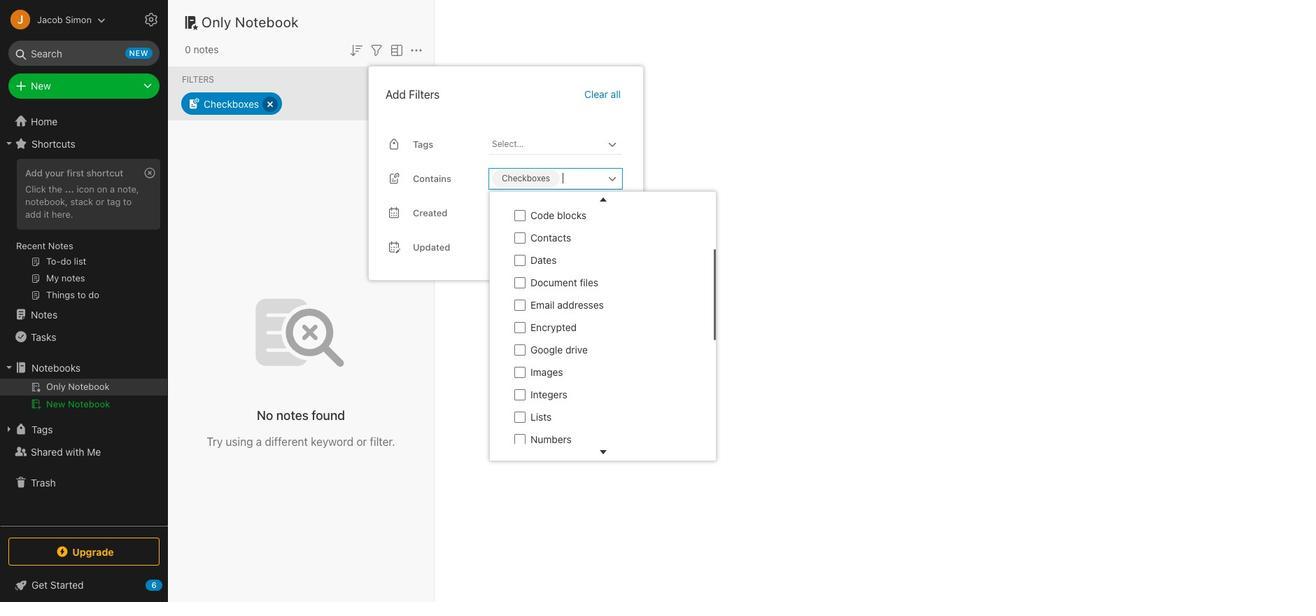 Task type: locate. For each thing, give the bounding box(es) containing it.
0 horizontal spatial files
[[561, 456, 580, 468]]

checkboxes down 0 notes
[[204, 98, 259, 110]]

1 vertical spatial add
[[25, 167, 43, 179]]

notebook right only
[[235, 14, 299, 30]]

new notebook button
[[0, 396, 167, 412]]

filters down 0 notes
[[182, 74, 214, 85]]

started
[[50, 579, 84, 591]]

checkboxes
[[204, 98, 259, 110], [502, 173, 550, 183]]

add up 'click'
[[25, 167, 43, 179]]

or inside note list element
[[357, 435, 367, 448]]

simon
[[65, 14, 92, 25]]

notebook up tags button on the left bottom of the page
[[68, 398, 110, 410]]

Select1124 checkbox
[[515, 299, 526, 311]]

 input text field
[[562, 169, 604, 188]]

new
[[31, 80, 51, 92], [46, 398, 65, 410]]

notes for 0
[[194, 43, 219, 55]]

Select1122 checkbox
[[515, 255, 526, 266]]

more actions image
[[408, 42, 425, 59]]

your
[[45, 167, 64, 179]]

0 vertical spatial add
[[386, 88, 406, 101]]

try
[[207, 435, 223, 448]]

add inside group
[[25, 167, 43, 179]]

checkboxes button up select1119 option
[[492, 170, 560, 187]]

filter.
[[370, 435, 395, 448]]

new down notebooks
[[46, 398, 65, 410]]

contains remove image
[[624, 175, 634, 184]]

1 vertical spatial checkboxes button
[[492, 170, 560, 187]]

add for add filters
[[386, 88, 406, 101]]

a for no notes found
[[256, 435, 262, 448]]

images
[[531, 366, 563, 378]]

checkboxes inside note list element
[[204, 98, 259, 110]]

notes
[[194, 43, 219, 55], [276, 408, 309, 423]]

1 vertical spatial new
[[46, 398, 65, 410]]

tags
[[413, 138, 434, 150], [32, 423, 53, 435]]

checkboxes button inside note list element
[[181, 92, 282, 115]]

checkboxes button down 0 notes
[[181, 92, 282, 115]]

0 horizontal spatial notes
[[194, 43, 219, 55]]

home link
[[0, 110, 168, 132]]

0 horizontal spatial checkboxes
[[204, 98, 259, 110]]

1 horizontal spatial a
[[256, 435, 262, 448]]

new up home
[[31, 80, 51, 92]]

Select1128 checkbox
[[515, 389, 526, 400]]

checkboxes button inside contains field
[[492, 170, 560, 187]]

1 vertical spatial a
[[256, 435, 262, 448]]

1 vertical spatial notebook
[[68, 398, 110, 410]]

0 vertical spatial a
[[110, 183, 115, 195]]

0 horizontal spatial or
[[96, 196, 104, 207]]

files up the 'addresses'
[[580, 276, 599, 288]]

0 horizontal spatial checkboxes button
[[181, 92, 282, 115]]

0 vertical spatial notes
[[194, 43, 219, 55]]

clear all button
[[583, 86, 623, 103]]

shared with me
[[31, 446, 101, 458]]

1 horizontal spatial notebook
[[235, 14, 299, 30]]

a
[[110, 183, 115, 195], [256, 435, 262, 448]]

shared with me link
[[0, 440, 167, 463]]

1 horizontal spatial add
[[386, 88, 406, 101]]

addresses
[[558, 299, 604, 311]]

notes right 0
[[194, 43, 219, 55]]

checkboxes up select1119 option
[[502, 173, 550, 183]]

1 vertical spatial notes
[[276, 408, 309, 423]]

add down view options field
[[386, 88, 406, 101]]

0 vertical spatial new
[[31, 80, 51, 92]]

drive
[[566, 344, 588, 356]]

1 horizontal spatial filters
[[409, 88, 440, 101]]

note window - empty element
[[435, 0, 1290, 602]]

google drive
[[531, 344, 588, 356]]

office files
[[531, 456, 580, 468]]

no
[[257, 408, 273, 423]]

expand notebooks image
[[4, 362, 15, 373]]

tags button
[[0, 418, 167, 440]]

notes right recent
[[48, 240, 73, 251]]

0 notes
[[185, 43, 219, 55]]

it
[[44, 209, 49, 220]]

checkboxes button
[[181, 92, 282, 115], [492, 170, 560, 187]]

View options field
[[385, 41, 405, 59]]

notes
[[48, 240, 73, 251], [31, 308, 58, 320]]

Select1125 checkbox
[[515, 322, 526, 333]]

group containing add your first shortcut
[[0, 155, 167, 309]]

Select1127 checkbox
[[515, 367, 526, 378]]

or
[[96, 196, 104, 207], [357, 435, 367, 448]]

0 vertical spatial checkboxes
[[204, 98, 259, 110]]

or down on
[[96, 196, 104, 207]]

click
[[25, 183, 46, 195]]

a right using
[[256, 435, 262, 448]]

0 horizontal spatial add
[[25, 167, 43, 179]]

notes up the different
[[276, 408, 309, 423]]

note,
[[118, 183, 139, 195]]

More actions field
[[408, 41, 425, 59]]

clear
[[585, 88, 608, 100]]

blocks
[[557, 209, 587, 221]]

0
[[185, 43, 191, 55]]

Sort options field
[[348, 41, 365, 59]]

shortcuts button
[[0, 132, 167, 155]]

notebook inside note list element
[[235, 14, 299, 30]]

files
[[580, 276, 599, 288], [561, 456, 580, 468]]

tree containing home
[[0, 110, 168, 525]]

add for add your first shortcut
[[25, 167, 43, 179]]

Tags field
[[489, 134, 623, 155]]

0 horizontal spatial a
[[110, 183, 115, 195]]

only notebook
[[202, 14, 299, 30]]

settings image
[[143, 11, 160, 28]]

new notebook
[[46, 398, 110, 410]]

notes up "tasks"
[[31, 308, 58, 320]]

1 vertical spatial tags
[[32, 423, 53, 435]]

recent
[[16, 240, 46, 251]]

0 vertical spatial filters
[[182, 74, 214, 85]]

add
[[386, 88, 406, 101], [25, 167, 43, 179]]

new inside popup button
[[31, 80, 51, 92]]

icon on a note, notebook, stack or tag to add it here.
[[25, 183, 139, 220]]

checkboxes:
[[531, 187, 589, 199]]

group
[[0, 155, 167, 309]]

row group
[[490, 25, 714, 602]]

or left filter.
[[357, 435, 367, 448]]

0 horizontal spatial filters
[[182, 74, 214, 85]]

clear all
[[585, 88, 621, 100]]

all
[[611, 88, 621, 100]]

0 vertical spatial notes
[[48, 240, 73, 251]]

notebook
[[235, 14, 299, 30], [68, 398, 110, 410]]

files right office
[[561, 456, 580, 468]]

1 horizontal spatial or
[[357, 435, 367, 448]]

0 horizontal spatial tags
[[32, 423, 53, 435]]

0 horizontal spatial notebook
[[68, 398, 110, 410]]

6
[[152, 581, 157, 590]]

tags up contains
[[413, 138, 434, 150]]

0 vertical spatial notebook
[[235, 14, 299, 30]]

filters down more actions image
[[409, 88, 440, 101]]

0 vertical spatial files
[[580, 276, 599, 288]]

expand tags image
[[4, 424, 15, 435]]

1 horizontal spatial tags
[[413, 138, 434, 150]]

1 vertical spatial or
[[357, 435, 367, 448]]

tags up shared
[[32, 423, 53, 435]]

new inside button
[[46, 398, 65, 410]]

icon
[[77, 183, 94, 195]]

shortcuts
[[32, 138, 75, 150]]

0 vertical spatial or
[[96, 196, 104, 207]]

1 horizontal spatial notes
[[276, 408, 309, 423]]

Search text field
[[18, 41, 150, 66]]

a inside note list element
[[256, 435, 262, 448]]

Select1119 checkbox
[[515, 187, 526, 199]]

a right on
[[110, 183, 115, 195]]

filters
[[182, 74, 214, 85], [409, 88, 440, 101]]

contacts
[[531, 232, 572, 244]]

notebook inside button
[[68, 398, 110, 410]]

a inside icon on a note, notebook, stack or tag to add it here.
[[110, 183, 115, 195]]

to
[[123, 196, 132, 207]]

1 horizontal spatial checkboxes button
[[492, 170, 560, 187]]

1 horizontal spatial files
[[580, 276, 599, 288]]

1 horizontal spatial checkboxes
[[502, 173, 550, 183]]

Contains field
[[489, 169, 623, 189]]

tree
[[0, 110, 168, 525]]

Select1130 checkbox
[[515, 434, 526, 445]]

0 vertical spatial checkboxes button
[[181, 92, 282, 115]]

cell
[[0, 379, 167, 396]]

cell inside tree
[[0, 379, 167, 396]]

...
[[65, 183, 74, 195]]

1 vertical spatial checkboxes
[[502, 173, 550, 183]]

1 vertical spatial files
[[561, 456, 580, 468]]

add filters image
[[368, 42, 385, 59]]



Task type: vqa. For each thing, say whether or not it's contained in the screenshot.
tree
yes



Task type: describe. For each thing, give the bounding box(es) containing it.
me
[[87, 446, 101, 458]]

dates
[[531, 254, 557, 266]]

numbers
[[531, 433, 572, 445]]

on
[[97, 183, 108, 195]]

document
[[531, 276, 578, 288]]

stack
[[70, 196, 93, 207]]

new for new notebook
[[46, 398, 65, 410]]

0 vertical spatial tags
[[413, 138, 434, 150]]

lists
[[531, 411, 552, 423]]

new for new
[[31, 80, 51, 92]]

try using a different keyword or filter.
[[207, 435, 395, 448]]

Select1121 checkbox
[[515, 232, 526, 243]]

created
[[413, 207, 448, 218]]

here.
[[52, 209, 73, 220]]

files for document files
[[580, 276, 599, 288]]

home
[[31, 115, 58, 127]]

different
[[265, 435, 308, 448]]

add
[[25, 209, 41, 220]]

document files
[[531, 276, 599, 288]]

email addresses
[[531, 299, 604, 311]]

files for office files
[[561, 456, 580, 468]]

notebook,
[[25, 196, 68, 207]]

email
[[531, 299, 555, 311]]

or inside icon on a note, notebook, stack or tag to add it here.
[[96, 196, 104, 207]]

add filters
[[386, 88, 440, 101]]

Select1129 checkbox
[[515, 411, 526, 423]]

notebooks
[[32, 362, 81, 374]]

checkboxes: not checked
[[531, 187, 650, 199]]

trash link
[[0, 471, 167, 494]]

tasks button
[[0, 326, 167, 348]]

the
[[49, 183, 62, 195]]

get
[[32, 579, 48, 591]]

Select1126 checkbox
[[515, 344, 526, 355]]

shared
[[31, 446, 63, 458]]

only
[[202, 14, 232, 30]]

keyword
[[311, 435, 354, 448]]

not
[[592, 187, 608, 199]]

new
[[129, 48, 148, 57]]

Select1120 checkbox
[[515, 210, 526, 221]]

tags inside button
[[32, 423, 53, 435]]

notebook for new notebook
[[68, 398, 110, 410]]

with
[[65, 446, 84, 458]]

first
[[67, 167, 84, 179]]

row group containing checkboxes: not checked
[[490, 25, 714, 602]]

notes link
[[0, 303, 167, 326]]

 input text field
[[491, 134, 604, 154]]

using
[[226, 435, 253, 448]]

upgrade
[[72, 546, 114, 558]]

Account field
[[0, 6, 106, 34]]

notebooks link
[[0, 356, 167, 379]]

encrypted
[[531, 321, 577, 333]]

google
[[531, 344, 563, 356]]

notes for no
[[276, 408, 309, 423]]

a for ...
[[110, 183, 115, 195]]

recent notes
[[16, 240, 73, 251]]

checkboxes inside contains field
[[502, 173, 550, 183]]

Help and Learning task checklist field
[[0, 574, 168, 597]]

Select1123 checkbox
[[515, 277, 526, 288]]

trash
[[31, 477, 56, 488]]

found
[[312, 408, 345, 423]]

add your first shortcut
[[25, 167, 123, 179]]

click to collapse image
[[163, 576, 173, 593]]

jacob simon
[[37, 14, 92, 25]]

new button
[[8, 74, 160, 99]]

1 vertical spatial filters
[[409, 88, 440, 101]]

note list element
[[168, 0, 435, 602]]

checked
[[611, 187, 650, 199]]

click the ...
[[25, 183, 74, 195]]

code blocks
[[531, 209, 587, 221]]

contains
[[413, 173, 452, 184]]

upgrade button
[[8, 538, 160, 566]]

new search field
[[18, 41, 153, 66]]

no notes found
[[257, 408, 345, 423]]

filters inside note list element
[[182, 74, 214, 85]]

integers
[[531, 389, 568, 400]]

office
[[531, 456, 558, 468]]

get started
[[32, 579, 84, 591]]

jacob
[[37, 14, 63, 25]]

updated
[[413, 241, 451, 252]]

code
[[531, 209, 555, 221]]

notebook for only notebook
[[235, 14, 299, 30]]

notes inside group
[[48, 240, 73, 251]]

tasks
[[31, 331, 56, 343]]

shortcut
[[87, 167, 123, 179]]

Select1131 checkbox
[[515, 456, 526, 468]]

1 vertical spatial notes
[[31, 308, 58, 320]]

tag
[[107, 196, 121, 207]]

new notebook group
[[0, 379, 167, 418]]

Add filters field
[[368, 41, 385, 59]]



